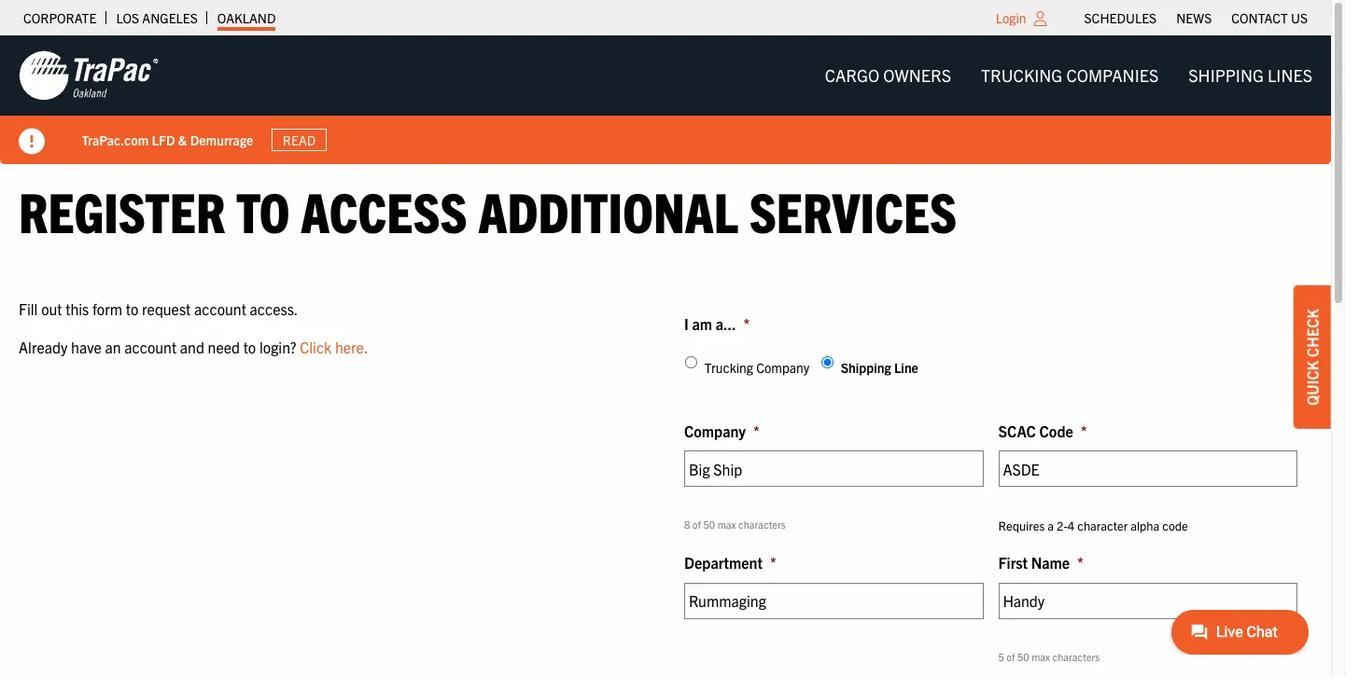 Task type: vqa. For each thing, say whether or not it's contained in the screenshot.
Login Link on the top right
yes



Task type: locate. For each thing, give the bounding box(es) containing it.
requires a 2-4 character alpha code
[[999, 519, 1188, 534]]

scac code *
[[999, 422, 1087, 441]]

alpha
[[1131, 519, 1160, 534]]

0 vertical spatial characters
[[739, 519, 786, 532]]

code
[[1040, 422, 1074, 441]]

1 vertical spatial account
[[124, 338, 177, 357]]

fill
[[19, 299, 38, 318]]

1 vertical spatial shipping
[[841, 360, 891, 376]]

fill out this form to request account access.
[[19, 299, 298, 318]]

0 horizontal spatial 50
[[704, 519, 715, 532]]

cargo owners link
[[810, 57, 966, 94]]

5 of 50 max characters
[[999, 651, 1100, 664]]

1 vertical spatial max
[[1032, 651, 1051, 664]]

contact
[[1232, 9, 1288, 26]]

an
[[105, 338, 121, 357]]

trucking right trucking company radio on the bottom right of the page
[[705, 360, 754, 376]]

1 horizontal spatial trucking
[[981, 64, 1063, 86]]

to
[[236, 176, 290, 245], [126, 299, 139, 318], [243, 338, 256, 357]]

of for company
[[693, 519, 701, 532]]

shipping inside register to access additional services main content
[[841, 360, 891, 376]]

max
[[718, 519, 736, 532], [1032, 651, 1051, 664]]

company *
[[684, 422, 760, 441]]

0 vertical spatial of
[[693, 519, 701, 532]]

of
[[693, 519, 701, 532], [1007, 651, 1015, 664]]

None text field
[[684, 451, 984, 488], [999, 451, 1298, 488], [999, 583, 1298, 620], [684, 451, 984, 488], [999, 451, 1298, 488], [999, 583, 1298, 620]]

50 right 5
[[1018, 651, 1030, 664]]

0 horizontal spatial trucking
[[705, 360, 754, 376]]

a...
[[716, 314, 736, 333]]

trucking for trucking company
[[705, 360, 754, 376]]

characters right 5
[[1053, 651, 1100, 664]]

login?
[[260, 338, 297, 357]]

shipping right shipping line option
[[841, 360, 891, 376]]

trapac.com lfd & demurrage
[[82, 131, 254, 148]]

out
[[41, 299, 62, 318]]

lines
[[1268, 64, 1313, 86]]

1 vertical spatial of
[[1007, 651, 1015, 664]]

menu bar containing cargo owners
[[810, 57, 1328, 94]]

read
[[283, 132, 316, 148]]

1 vertical spatial company
[[684, 422, 746, 441]]

banner
[[0, 35, 1346, 164]]

2-
[[1057, 519, 1068, 534]]

1 vertical spatial to
[[126, 299, 139, 318]]

here.
[[335, 338, 368, 357]]

1 vertical spatial trucking
[[705, 360, 754, 376]]

5
[[999, 651, 1005, 664]]

1 vertical spatial 50
[[1018, 651, 1030, 664]]

account up need
[[194, 299, 246, 318]]

0 horizontal spatial company
[[684, 422, 746, 441]]

0 vertical spatial account
[[194, 299, 246, 318]]

1 horizontal spatial of
[[1007, 651, 1015, 664]]

solid image
[[19, 129, 45, 155]]

8 of 50 max characters
[[684, 519, 786, 532]]

1 vertical spatial menu bar
[[810, 57, 1328, 94]]

cargo
[[825, 64, 880, 86]]

trucking inside register to access additional services main content
[[705, 360, 754, 376]]

of right 8
[[693, 519, 701, 532]]

0 horizontal spatial characters
[[739, 519, 786, 532]]

additional
[[479, 176, 739, 245]]

shipping
[[1189, 64, 1264, 86], [841, 360, 891, 376]]

0 horizontal spatial max
[[718, 519, 736, 532]]

contact us
[[1232, 9, 1308, 26]]

menu bar containing schedules
[[1075, 5, 1318, 31]]

have
[[71, 338, 102, 357]]

0 vertical spatial max
[[718, 519, 736, 532]]

oakland image
[[19, 49, 159, 102]]

1 vertical spatial characters
[[1053, 651, 1100, 664]]

to down read
[[236, 176, 290, 245]]

line
[[894, 360, 919, 376]]

news link
[[1177, 5, 1212, 31]]

*
[[744, 314, 750, 333], [754, 422, 760, 441], [1081, 422, 1087, 441], [770, 554, 777, 573], [1078, 554, 1084, 573]]

this
[[66, 299, 89, 318]]

0 vertical spatial menu bar
[[1075, 5, 1318, 31]]

first
[[999, 554, 1028, 573]]

need
[[208, 338, 240, 357]]

* down trucking company
[[754, 422, 760, 441]]

1 horizontal spatial characters
[[1053, 651, 1100, 664]]

department
[[684, 554, 763, 573]]

oakland link
[[217, 5, 276, 31]]

access.
[[250, 299, 298, 318]]

max for company
[[718, 519, 736, 532]]

shipping left lines
[[1189, 64, 1264, 86]]

us
[[1291, 9, 1308, 26]]

and
[[180, 338, 204, 357]]

characters
[[739, 519, 786, 532], [1053, 651, 1100, 664]]

demurrage
[[191, 131, 254, 148]]

name
[[1032, 554, 1070, 573]]

account right an
[[124, 338, 177, 357]]

2 vertical spatial to
[[243, 338, 256, 357]]

0 vertical spatial company
[[757, 360, 810, 376]]

1 horizontal spatial max
[[1032, 651, 1051, 664]]

* right code
[[1081, 422, 1087, 441]]

50
[[704, 519, 715, 532], [1018, 651, 1030, 664]]

shipping inside menu bar
[[1189, 64, 1264, 86]]

trucking
[[981, 64, 1063, 86], [705, 360, 754, 376]]

schedules
[[1085, 9, 1157, 26]]

50 for company
[[704, 519, 715, 532]]

trapac.com
[[82, 131, 149, 148]]

* right "name" on the right
[[1078, 554, 1084, 573]]

max up department
[[718, 519, 736, 532]]

None text field
[[684, 583, 984, 620]]

max right 5
[[1032, 651, 1051, 664]]

department *
[[684, 554, 777, 573]]

shipping for shipping lines
[[1189, 64, 1264, 86]]

oakland
[[217, 9, 276, 26]]

schedules link
[[1085, 5, 1157, 31]]

1 horizontal spatial shipping
[[1189, 64, 1264, 86]]

1 horizontal spatial 50
[[1018, 651, 1030, 664]]

corporate link
[[23, 5, 97, 31]]

0 horizontal spatial shipping
[[841, 360, 891, 376]]

trucking down login at the right top of the page
[[981, 64, 1063, 86]]

shipping lines
[[1189, 64, 1313, 86]]

menu bar
[[1075, 5, 1318, 31], [810, 57, 1328, 94]]

already have an account and need to login? click here.
[[19, 338, 368, 357]]

0 vertical spatial shipping
[[1189, 64, 1264, 86]]

characters up department *
[[739, 519, 786, 532]]

0 horizontal spatial of
[[693, 519, 701, 532]]

8
[[684, 519, 690, 532]]

company down trucking company radio on the bottom right of the page
[[684, 422, 746, 441]]

company
[[757, 360, 810, 376], [684, 422, 746, 441]]

0 vertical spatial trucking
[[981, 64, 1063, 86]]

company left shipping line option
[[757, 360, 810, 376]]

request
[[142, 299, 191, 318]]

contact us link
[[1232, 5, 1308, 31]]

trucking inside "trucking companies" 'link'
[[981, 64, 1063, 86]]

register to access additional services
[[19, 176, 957, 245]]

account
[[194, 299, 246, 318], [124, 338, 177, 357]]

0 vertical spatial 50
[[704, 519, 715, 532]]

of right 5
[[1007, 651, 1015, 664]]

to right need
[[243, 338, 256, 357]]

banner containing cargo owners
[[0, 35, 1346, 164]]

to right form
[[126, 299, 139, 318]]

50 right 8
[[704, 519, 715, 532]]



Task type: describe. For each thing, give the bounding box(es) containing it.
trucking companies
[[981, 64, 1159, 86]]

read link
[[273, 129, 327, 151]]

corporate
[[23, 9, 97, 26]]

light image
[[1034, 11, 1047, 26]]

shipping for shipping line
[[841, 360, 891, 376]]

los angeles link
[[116, 5, 198, 31]]

access
[[301, 176, 468, 245]]

* right a...
[[744, 314, 750, 333]]

characters for *
[[739, 519, 786, 532]]

code
[[1163, 519, 1188, 534]]

quick check
[[1304, 309, 1322, 406]]

Shipping Line radio
[[822, 357, 834, 369]]

Trucking Company radio
[[685, 357, 698, 369]]

quick check link
[[1294, 286, 1332, 429]]

shipping lines link
[[1174, 57, 1328, 94]]

login link
[[996, 9, 1027, 26]]

los angeles
[[116, 9, 198, 26]]

angeles
[[142, 9, 198, 26]]

* right department
[[770, 554, 777, 573]]

quick
[[1304, 361, 1322, 406]]

max for first
[[1032, 651, 1051, 664]]

owners
[[884, 64, 952, 86]]

none text field inside register to access additional services main content
[[684, 583, 984, 620]]

companies
[[1067, 64, 1159, 86]]

a
[[1048, 519, 1054, 534]]

login
[[996, 9, 1027, 26]]

1 horizontal spatial account
[[194, 299, 246, 318]]

requires
[[999, 519, 1045, 534]]

check
[[1304, 309, 1322, 358]]

los
[[116, 9, 139, 26]]

i
[[684, 314, 689, 333]]

am
[[692, 314, 712, 333]]

0 horizontal spatial account
[[124, 338, 177, 357]]

cargo owners
[[825, 64, 952, 86]]

services
[[749, 176, 957, 245]]

1 horizontal spatial company
[[757, 360, 810, 376]]

already
[[19, 338, 68, 357]]

click
[[300, 338, 332, 357]]

form
[[92, 299, 122, 318]]

trucking company
[[705, 360, 810, 376]]

trucking for trucking companies
[[981, 64, 1063, 86]]

trucking companies link
[[966, 57, 1174, 94]]

lfd
[[152, 131, 176, 148]]

&
[[179, 131, 188, 148]]

4
[[1068, 519, 1075, 534]]

news
[[1177, 9, 1212, 26]]

click here. link
[[300, 338, 368, 357]]

register
[[19, 176, 225, 245]]

first name *
[[999, 554, 1084, 573]]

shipping line
[[841, 360, 919, 376]]

scac
[[999, 422, 1036, 441]]

0 vertical spatial to
[[236, 176, 290, 245]]

register to access additional services main content
[[0, 176, 1332, 678]]

character
[[1078, 519, 1128, 534]]

characters for name
[[1053, 651, 1100, 664]]

of for first name
[[1007, 651, 1015, 664]]

i am a... *
[[684, 314, 750, 333]]

50 for first
[[1018, 651, 1030, 664]]



